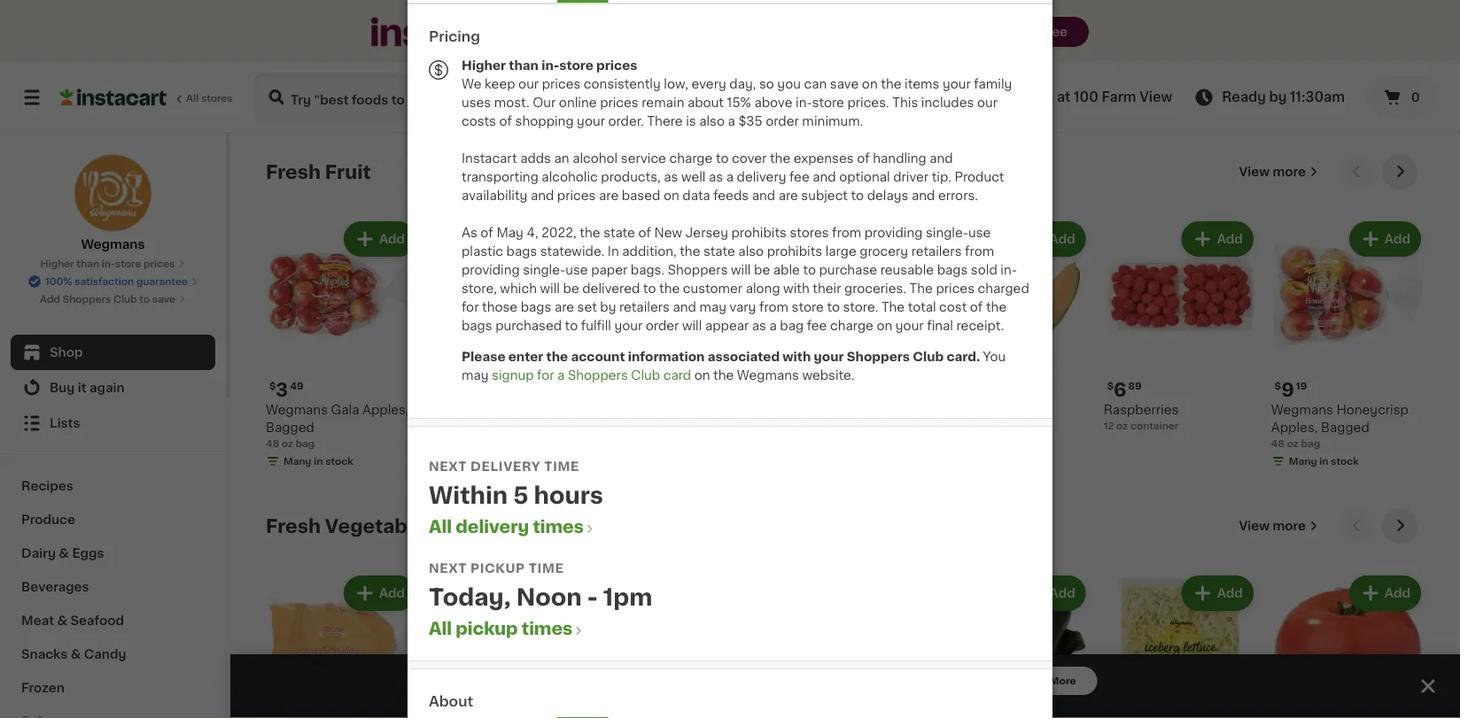 Task type: vqa. For each thing, say whether or not it's contained in the screenshot.
the may inside the You may
yes



Task type: locate. For each thing, give the bounding box(es) containing it.
order down above
[[766, 115, 799, 127]]

all inside all delivery times 
[[429, 519, 452, 535]]

3 in from the left
[[1320, 457, 1329, 467]]

2 apples from the left
[[769, 422, 812, 434]]

order inside as of may 4, 2022, the state of new jersey prohibits stores from providing single-use plastic bags statewide. in addition, the state also prohibits large grocery retailers from providing single-use paper bags. shoppers will be able to purchase reusable bags sold in- store, which will be delivered to the customer along with their groceries. the prices charged for those bags are set by retailers and may vary from store to store. the total cost of the bags purchased to fulfill your order will appear as a bag fee charge on your final receipt.
[[646, 319, 679, 332]]

1 more from the top
[[1273, 166, 1306, 178]]

& inside snacks & candy link
[[71, 649, 81, 661]]

organic down $2.13 each (estimated) element
[[666, 404, 716, 417]]

beverages
[[21, 581, 89, 594]]

pickup button
[[881, 80, 957, 115]]

2 horizontal spatial many in stock
[[1289, 457, 1359, 467]]

time up hours
[[544, 460, 580, 473]]

today,
[[429, 587, 511, 609]]

$3.49 element
[[936, 379, 1090, 402]]

save right can
[[830, 78, 859, 90]]

$ for 6
[[1107, 382, 1114, 391]]

2 fresh from the top
[[266, 517, 321, 536]]

1 item carousel region from the top
[[266, 154, 1425, 494]]

each up wegmans sugar bee apples
[[810, 379, 845, 394]]

are down products,
[[599, 189, 619, 202]]

1 horizontal spatial club
[[631, 369, 660, 381]]

1 fresh from the top
[[266, 163, 321, 181]]

main content
[[230, 133, 1460, 719]]

0 horizontal spatial pickup
[[897, 91, 941, 104]]

$ down associated
[[772, 382, 779, 391]]

by right ready
[[1269, 91, 1287, 104]]

0 vertical spatial honeycrisp
[[1337, 404, 1409, 417]]

0 horizontal spatial our
[[518, 78, 539, 90]]

view inside 'popup button'
[[1140, 91, 1173, 104]]

seafood
[[70, 615, 124, 627]]

1 down $3.49 element
[[936, 421, 940, 431]]

prices inside as of may 4, 2022, the state of new jersey prohibits stores from providing single-use plastic bags statewide. in addition, the state also prohibits large grocery retailers from providing single-use paper bags. shoppers will be able to purchase reusable bags sold in- store, which will be delivered to the customer along with their groceries. the prices charged for those bags are set by retailers and may vary from store to store. the total cost of the bags purchased to fulfill your order will appear as a bag fee charge on your final receipt.
[[936, 282, 975, 295]]

on inside instacart adds an alcohol service charge to cover the expenses of handling and transporting alcoholic products, as well as a delivery fee and optional driver tip. product availability and prices are based on data feeds and are subject to delays and errors.
[[664, 189, 679, 202]]

(est.) inside "$ 1 48 each (est.)"
[[848, 379, 886, 394]]

groceries.
[[845, 282, 907, 295]]

wegmans for wegmans organic honeycrisp apples
[[601, 404, 663, 417]]

times for 5
[[533, 519, 584, 535]]

enter
[[508, 350, 543, 363]]

48 inside wegmans gala apples, bagged 48 oz bag
[[266, 439, 279, 449]]

2 view more from the top
[[1239, 520, 1306, 533]]

oz inside raspberries 12 oz container
[[1117, 421, 1128, 431]]

1 horizontal spatial 1
[[936, 421, 940, 431]]

(est.) up sugar on the right of the page
[[848, 379, 886, 394]]

may down customer
[[700, 301, 727, 313]]

raspberries
[[1104, 404, 1179, 417]]

next for within 5 hours
[[429, 460, 467, 473]]

0 horizontal spatial each
[[643, 379, 678, 394]]

bag
[[780, 319, 804, 332], [296, 439, 315, 449], [1301, 439, 1320, 449]]

bagged inside wegmans honeycrisp apples, bagged 48 oz bag
[[1321, 422, 1370, 434]]

which
[[500, 282, 537, 295]]

100%
[[45, 277, 72, 287]]

each inside the $ 2 13 each (est.)
[[643, 379, 678, 394]]

our down the family
[[977, 96, 998, 109]]

0 vertical spatial 1
[[779, 381, 787, 399]]

2 bagged from the left
[[1321, 422, 1370, 434]]

are left set
[[555, 301, 574, 313]]

48 down website.
[[789, 382, 802, 391]]

apples inside wegmans organic honeycrisp apples
[[676, 422, 720, 434]]

1 horizontal spatial honeycrisp
[[1337, 404, 1409, 417]]

0 vertical spatial view more
[[1239, 166, 1306, 178]]

providing down plastic
[[462, 264, 520, 276]]

1 vertical spatial may
[[462, 369, 489, 381]]

feeds
[[714, 189, 749, 202]]

is
[[686, 115, 696, 127]]

1 horizontal spatial are
[[599, 189, 619, 202]]

0 vertical spatial fee
[[790, 171, 810, 183]]

0 horizontal spatial apples,
[[362, 404, 409, 417]]

1 vertical spatial pickup
[[456, 621, 518, 637]]

1 vertical spatial will
[[540, 282, 560, 295]]

$ left 49 at the bottom of page
[[269, 382, 276, 391]]

as
[[462, 226, 477, 239]]

15%
[[727, 96, 751, 109]]

the inside instacart adds an alcohol service charge to cover the expenses of handling and transporting alcoholic products, as well as a delivery fee and optional driver tip. product availability and prices are based on data feeds and are subject to delays and errors.
[[770, 152, 791, 164]]

and down customer
[[673, 301, 696, 313]]

account
[[571, 350, 625, 363]]

in
[[608, 245, 619, 257]]

48 for 3
[[266, 439, 279, 449]]

each for 1
[[810, 379, 845, 394]]

pickup down "today,"
[[456, 621, 518, 637]]

0 vertical spatial times
[[533, 519, 584, 535]]

1 view more button from the top
[[1232, 154, 1326, 190]]

receipt.
[[957, 319, 1004, 332]]

1 vertical spatial retailers
[[619, 301, 670, 313]]

1 horizontal spatial (est.)
[[848, 379, 886, 394]]

delivery
[[737, 171, 786, 183], [471, 460, 541, 473], [456, 519, 529, 535]]

&
[[59, 548, 69, 560], [57, 615, 67, 627], [71, 649, 81, 661]]

2 more from the top
[[1273, 520, 1306, 533]]

oz inside wegmans gala apples, bagged 48 oz bag
[[282, 439, 293, 449]]

1 horizontal spatial single-
[[926, 226, 969, 239]]

1 vertical spatial our
[[977, 96, 998, 109]]

1 inside "$ 1 48 each (est.)"
[[779, 381, 787, 399]]

3 many from the left
[[1289, 457, 1317, 467]]

appear
[[705, 319, 749, 332]]

apples down "$ 1 48 each (est.)"
[[769, 422, 812, 434]]

1 next from the top
[[429, 460, 467, 473]]

1 vertical spatial view more
[[1239, 520, 1306, 533]]

store up minimum.
[[812, 96, 844, 109]]

all down the within at the left bottom of the page
[[429, 519, 452, 535]]

instacart logo image
[[60, 87, 167, 108]]

(est.) inside the $ 2 13 each (est.)
[[681, 379, 719, 394]]

1 vertical spatial fresh
[[266, 517, 321, 536]]

0 horizontal spatial in
[[314, 457, 323, 467]]

within
[[429, 485, 508, 507]]

view more button for fresh fruit
[[1232, 154, 1326, 190]]

item carousel region containing fresh vegetables
[[266, 509, 1425, 719]]

in- down can
[[796, 96, 812, 109]]

along
[[746, 282, 780, 295]]

1 vertical spatial higher than in-store prices
[[40, 259, 175, 269]]

our
[[518, 78, 539, 90], [977, 96, 998, 109]]

your right fulfill
[[614, 319, 643, 332]]

stock up the 'within 5 hours'
[[493, 457, 521, 467]]

all right instacart logo
[[186, 93, 199, 103]]

& for dairy
[[59, 548, 69, 560]]

on left data
[[664, 189, 679, 202]]

bags
[[506, 245, 537, 257], [937, 264, 968, 276], [521, 301, 551, 313], [462, 319, 492, 332]]

0 horizontal spatial club
[[113, 295, 137, 304]]

on
[[862, 78, 878, 90], [664, 189, 679, 202], [877, 319, 893, 332], [694, 369, 710, 381]]

2 vertical spatial delivery
[[456, 519, 529, 535]]

0 vertical spatial view
[[1140, 91, 1173, 104]]

& inside meat & seafood link
[[57, 615, 67, 627]]

$ inside $ 9 19
[[1275, 382, 1282, 391]]

 down noon at the bottom left of the page
[[573, 625, 585, 638]]

retailers
[[912, 245, 962, 257], [619, 301, 670, 313]]

1 horizontal spatial order
[[766, 115, 799, 127]]

alcoholic
[[542, 171, 598, 183]]

view more
[[1239, 166, 1306, 178], [1239, 520, 1306, 533]]

on inside as of may 4, 2022, the state of new jersey prohibits stores from providing single-use plastic bags statewide. in addition, the state also prohibits large grocery retailers from providing single-use paper bags. shoppers will be able to purchase reusable bags sold in- store, which will be delivered to the customer along with their groceries. the prices charged for those bags are set by retailers and may vary from store to store. the total cost of the bags purchased to fulfill your order will appear as a bag fee charge on your final receipt.
[[877, 319, 893, 332]]

will up along in the right top of the page
[[731, 264, 751, 276]]

prices down "alcoholic"
[[557, 189, 596, 202]]

from up sold
[[965, 245, 994, 257]]

view for fresh vegetables
[[1239, 520, 1270, 533]]

fresh left fruit
[[266, 163, 321, 181]]

stock for 9
[[1331, 457, 1359, 467]]

0 vertical spatial may
[[700, 301, 727, 313]]

sold
[[971, 264, 998, 276]]

oz for 9
[[1287, 439, 1299, 449]]

0 horizontal spatial bagged
[[266, 422, 314, 434]]

pickup inside 'popup button'
[[1007, 91, 1054, 104]]

0 vertical spatial with
[[783, 282, 810, 295]]

2 next from the top
[[429, 562, 467, 575]]

48 down 3
[[266, 439, 279, 449]]

times down noon at the bottom left of the page
[[522, 621, 573, 637]]

2022,
[[542, 226, 577, 239]]

4 $ from the left
[[772, 382, 779, 391]]

of inside we keep our prices consistently low, every day, so you can save on the items your family uses most. our online prices remain about 15% above in-store prices. this includes our costs of shopping your order. there is also a $35 order minimum.
[[499, 115, 512, 127]]

shoppers inside as of may 4, 2022, the state of new jersey prohibits stores from providing single-use plastic bags statewide. in addition, the state also prohibits large grocery retailers from providing single-use paper bags. shoppers will be able to purchase reusable bags sold in- store, which will be delivered to the customer along with their groceries. the prices charged for those bags are set by retailers and may vary from store to store. the total cost of the bags purchased to fulfill your order will appear as a bag fee charge on your final receipt.
[[668, 264, 728, 276]]

each down $3.49 element
[[943, 421, 968, 431]]

1 vertical spatial also
[[738, 245, 764, 257]]

1 vertical spatial &
[[57, 615, 67, 627]]

1 horizontal spatial in
[[482, 457, 491, 467]]

0 horizontal spatial use
[[566, 264, 588, 276]]

cover
[[732, 152, 767, 164]]

today, noon - 1pm
[[429, 587, 653, 609]]

48 down 9
[[1271, 439, 1285, 449]]

wegmans inside wegmans pineapple, extra sweet
[[433, 404, 495, 417]]

pickup for pickup
[[897, 91, 941, 104]]

you
[[777, 78, 801, 90]]

for inside as of may 4, 2022, the state of new jersey prohibits stores from providing single-use plastic bags statewide. in addition, the state also prohibits large grocery retailers from providing single-use paper bags. shoppers will be able to purchase reusable bags sold in- store, which will be delivered to the customer along with their groceries. the prices charged for those bags are set by retailers and may vary from store to store. the total cost of the bags purchased to fulfill your order will appear as a bag fee charge on your final receipt.
[[462, 301, 479, 313]]

prices up consistently
[[596, 59, 637, 71]]

0 horizontal spatial will
[[540, 282, 560, 295]]

times inside all delivery times 
[[533, 519, 584, 535]]

pickup inside button
[[897, 91, 941, 104]]

may inside you may
[[462, 369, 489, 381]]

& left candy
[[71, 649, 81, 661]]

and inside as of may 4, 2022, the state of new jersey prohibits stores from providing single-use plastic bags statewide. in addition, the state also prohibits large grocery retailers from providing single-use paper bags. shoppers will be able to purchase reusable bags sold in- store, which will be delivered to the customer along with their groceries. the prices charged for those bags are set by retailers and may vary from store to store. the total cost of the bags purchased to fulfill your order will appear as a bag fee charge on your final receipt.
[[673, 301, 696, 313]]

bag inside wegmans gala apples, bagged 48 oz bag
[[296, 439, 315, 449]]

beverages link
[[11, 571, 215, 604]]

1 horizontal spatial organic
[[666, 404, 716, 417]]

3 many in stock from the left
[[1289, 457, 1359, 467]]

$
[[269, 382, 276, 391], [605, 382, 611, 391], [1107, 382, 1114, 391], [772, 382, 779, 391], [1275, 382, 1282, 391]]

wegmans inside wegmans sugar bee apples
[[769, 404, 831, 417]]

wegmans for wegmans
[[81, 238, 145, 251]]

view more for fruit
[[1239, 166, 1306, 178]]

1 horizontal spatial use
[[969, 226, 991, 239]]

delivery down cover
[[737, 171, 786, 183]]

wegmans inside wegmans organic honeycrisp apples
[[601, 404, 663, 417]]

0 horizontal spatial from
[[759, 301, 789, 313]]

times inside all pickup times 
[[522, 621, 573, 637]]

wegmans inside wegmans gala apples, bagged 48 oz bag
[[266, 404, 328, 417]]

 inside all delivery times 
[[584, 523, 596, 536]]

1 vertical spatial club
[[913, 350, 944, 363]]

in down wegmans gala apples, bagged 48 oz bag
[[314, 457, 323, 467]]

& left eggs
[[59, 548, 69, 560]]

main content containing fresh fruit
[[230, 133, 1460, 719]]

be
[[754, 264, 770, 276], [563, 282, 579, 295]]

those
[[482, 301, 518, 313]]

retailers up the reusable
[[912, 245, 962, 257]]

bag for 3
[[296, 439, 315, 449]]

1 (est.) from the left
[[681, 379, 719, 394]]

1 vertical spatial apples,
[[1271, 422, 1318, 434]]

meat & seafood
[[21, 615, 124, 627]]

1 each
[[936, 421, 968, 431]]

on inside we keep our prices consistently low, every day, so you can save on the items your family uses most. our online prices remain about 15% above in-store prices. this includes our costs of shopping your order. there is also a $35 order minimum.
[[862, 78, 878, 90]]

0 horizontal spatial apples
[[676, 422, 720, 434]]

& right meat
[[57, 615, 67, 627]]

tab list
[[408, 0, 1053, 3]]

next for today, noon - 1pm
[[429, 562, 467, 575]]

the up this
[[881, 78, 902, 90]]

1 vertical spatial delivery
[[471, 460, 541, 473]]

0 vertical spatial be
[[754, 264, 770, 276]]

2 horizontal spatial stock
[[1331, 457, 1359, 467]]

& for snacks
[[71, 649, 81, 661]]

order
[[766, 115, 799, 127], [646, 319, 679, 332]]

1 horizontal spatial as
[[709, 171, 723, 183]]

your
[[943, 78, 971, 90], [577, 115, 605, 127], [614, 319, 643, 332], [896, 319, 924, 332], [814, 350, 844, 363]]

2 many from the left
[[451, 457, 479, 467]]

dairy & eggs link
[[11, 537, 215, 571]]

1 many from the left
[[284, 457, 312, 467]]

bagged inside wegmans gala apples, bagged 48 oz bag
[[266, 422, 314, 434]]

club down "100% satisfaction guarantee"
[[113, 295, 137, 304]]

all for today, noon - 1pm
[[429, 621, 452, 637]]

1 vertical spatial next
[[429, 562, 467, 575]]

5 $ from the left
[[1275, 382, 1282, 391]]

tab
[[557, 0, 608, 3], [608, 0, 763, 3], [763, 0, 903, 3]]

0 horizontal spatial charge
[[669, 152, 713, 164]]

apples, inside wegmans gala apples, bagged 48 oz bag
[[362, 404, 409, 417]]

charge inside instacart adds an alcohol service charge to cover the expenses of handling and transporting alcoholic products, as well as a delivery fee and optional driver tip. product availability and prices are based on data feeds and are subject to delays and errors.
[[669, 152, 713, 164]]

0 horizontal spatial order
[[646, 319, 679, 332]]

1 bagged from the left
[[266, 422, 314, 434]]

the
[[910, 282, 933, 295], [882, 301, 905, 313]]

1 in from the left
[[314, 457, 323, 467]]

service type group
[[770, 80, 957, 115]]

bag down along in the right top of the page
[[780, 319, 804, 332]]

product group containing 3
[[266, 218, 419, 472]]

2 (est.) from the left
[[848, 379, 886, 394]]

1 $ from the left
[[269, 382, 276, 391]]

many in stock for 9
[[1289, 457, 1359, 467]]

state
[[604, 226, 635, 239], [704, 245, 735, 257]]

1 horizontal spatial providing
[[865, 226, 923, 239]]

apples, for 3
[[362, 404, 409, 417]]

many down wegmans honeycrisp apples, bagged 48 oz bag
[[1289, 457, 1317, 467]]

retailers down bags.
[[619, 301, 670, 313]]

this
[[893, 96, 918, 109]]

with
[[783, 282, 810, 295], [783, 350, 811, 363]]

by inside as of may 4, 2022, the state of new jersey prohibits stores from providing single-use plastic bags statewide. in addition, the state also prohibits large grocery retailers from providing single-use paper bags. shoppers will be able to purchase reusable bags sold in- store, which will be delivered to the customer along with their groceries. the prices charged for those bags are set by retailers and may vary from store to store. the total cost of the bags purchased to fulfill your order will appear as a bag fee charge on your final receipt.
[[600, 301, 616, 313]]

in- inside as of may 4, 2022, the state of new jersey prohibits stores from providing single-use plastic bags statewide. in addition, the state also prohibits large grocery retailers from providing single-use paper bags. shoppers will be able to purchase reusable bags sold in- store, which will be delivered to the customer along with their groceries. the prices charged for those bags are set by retailers and may vary from store to store. the total cost of the bags purchased to fulfill your order will appear as a bag fee charge on your final receipt.
[[1001, 264, 1017, 276]]

of down most.
[[499, 115, 512, 127]]

0 horizontal spatial (est.)
[[681, 379, 719, 394]]

2 vertical spatial will
[[682, 319, 702, 332]]

in- up our
[[542, 59, 559, 71]]

1 vertical spatial order
[[646, 319, 679, 332]]

3
[[276, 381, 288, 399]]

many for 3
[[284, 457, 312, 467]]

product group containing 6
[[1104, 218, 1257, 433]]

48 inside wegmans honeycrisp apples, bagged 48 oz bag
[[1271, 439, 1285, 449]]

product group
[[266, 218, 419, 472], [433, 218, 587, 472], [601, 218, 754, 487], [769, 218, 922, 481], [936, 218, 1090, 455], [1104, 218, 1257, 433], [1271, 218, 1425, 472], [266, 572, 419, 719], [433, 572, 587, 719], [936, 572, 1090, 719], [1104, 572, 1257, 719], [1271, 572, 1425, 719]]

2 item carousel region from the top
[[266, 509, 1425, 719]]

1 horizontal spatial also
[[738, 245, 764, 257]]

higher up we
[[462, 59, 506, 71]]

order up information
[[646, 319, 679, 332]]

than up satisfaction
[[77, 259, 99, 269]]

0 vertical spatial charge
[[669, 152, 713, 164]]

higher than in-store prices
[[462, 59, 637, 71], [40, 259, 175, 269]]

store inside as of may 4, 2022, the state of new jersey prohibits stores from providing single-use plastic bags statewide. in addition, the state also prohibits large grocery retailers from providing single-use paper bags. shoppers will be able to purchase reusable bags sold in- store, which will be delivered to the customer along with their groceries. the prices charged for those bags are set by retailers and may vary from store to store. the total cost of the bags purchased to fulfill your order will appear as a bag fee charge on your final receipt.
[[792, 301, 824, 313]]

0 horizontal spatial save
[[152, 295, 176, 304]]

 for hours
[[584, 523, 596, 536]]

costs
[[462, 115, 496, 127]]

0 vertical spatial apples,
[[362, 404, 409, 417]]

& inside dairy & eggs "link"
[[59, 548, 69, 560]]

0 vertical spatial from
[[832, 226, 862, 239]]

bee
[[873, 404, 898, 417]]

please enter the account information associated with your shoppers club card.
[[462, 350, 983, 363]]

many up the within at the left bottom of the page
[[451, 457, 479, 467]]

1 vertical spatial times
[[522, 621, 573, 637]]

wegmans for wegmans pineapple, extra sweet
[[433, 404, 495, 417]]

0 vertical spatial save
[[830, 78, 859, 90]]

from up large
[[832, 226, 862, 239]]

$ inside $ 6 89
[[1107, 382, 1114, 391]]

includes
[[921, 96, 974, 109]]

many
[[284, 457, 312, 467], [451, 457, 479, 467], [1289, 457, 1317, 467]]

delivery inside all delivery times 
[[456, 519, 529, 535]]

1pm
[[603, 587, 653, 609]]

apples inside wegmans sugar bee apples
[[769, 422, 812, 434]]

recipes
[[21, 480, 73, 493]]

honeycrisp
[[1337, 404, 1409, 417], [601, 422, 673, 434]]

2 horizontal spatial each
[[943, 421, 968, 431]]

state up in
[[604, 226, 635, 239]]

fee inside instacart adds an alcohol service charge to cover the expenses of handling and transporting alcoholic products, as well as a delivery fee and optional driver tip. product availability and prices are based on data feeds and are subject to delays and errors.
[[790, 171, 810, 183]]

 inside all pickup times 
[[573, 625, 585, 638]]

as inside as of may 4, 2022, the state of new jersey prohibits stores from providing single-use plastic bags statewide. in addition, the state also prohibits large grocery retailers from providing single-use paper bags. shoppers will be able to purchase reusable bags sold in- store, which will be delivered to the customer along with their groceries. the prices charged for those bags are set by retailers and may vary from store to store. the total cost of the bags purchased to fulfill your order will appear as a bag fee charge on your final receipt.
[[752, 319, 766, 332]]

from
[[832, 226, 862, 239], [965, 245, 994, 257], [759, 301, 789, 313]]

1 many in stock from the left
[[284, 457, 353, 467]]

store,
[[462, 282, 497, 295]]

with up website.
[[783, 350, 811, 363]]

all inside all pickup times 
[[429, 621, 452, 637]]

driver
[[893, 171, 929, 183]]

of up optional
[[857, 152, 870, 164]]

2 $ from the left
[[605, 382, 611, 391]]

honeycrisp inside wegmans organic honeycrisp apples
[[601, 422, 673, 434]]

2 view more button from the top
[[1232, 509, 1326, 544]]

pickup inside all pickup times 
[[456, 621, 518, 637]]

bag inside wegmans honeycrisp apples, bagged 48 oz bag
[[1301, 439, 1320, 449]]

save
[[830, 78, 859, 90], [152, 295, 176, 304]]

higher than in-store prices up 100% satisfaction guarantee button
[[40, 259, 175, 269]]

in for 3
[[314, 457, 323, 467]]

$ inside "$ 1 48 each (est.)"
[[772, 382, 779, 391]]

1 view more from the top
[[1239, 166, 1306, 178]]

1 vertical spatial with
[[783, 350, 811, 363]]

1 horizontal spatial stock
[[493, 457, 521, 467]]

each for 2
[[643, 379, 678, 394]]

from down along in the right top of the page
[[759, 301, 789, 313]]

$ inside $ 3 49
[[269, 382, 276, 391]]

shoppers up customer
[[668, 264, 728, 276]]

day,
[[730, 78, 756, 90]]

next
[[429, 460, 467, 473], [429, 562, 467, 575]]

oz inside wegmans honeycrisp apples, bagged 48 oz bag
[[1287, 439, 1299, 449]]

in- up charged at the top of the page
[[1001, 264, 1017, 276]]

3 tab from the left
[[763, 0, 903, 3]]

low,
[[664, 78, 689, 90]]

0 horizontal spatial than
[[77, 259, 99, 269]]

fulfill
[[581, 319, 611, 332]]

1 apples from the left
[[676, 422, 720, 434]]

9
[[1282, 381, 1295, 399]]

0 horizontal spatial oz
[[282, 439, 293, 449]]

0 horizontal spatial are
[[555, 301, 574, 313]]

club down final
[[913, 350, 944, 363]]

100% satisfaction guarantee button
[[28, 271, 198, 289]]

at
[[1057, 91, 1071, 104]]

a
[[728, 115, 735, 127], [726, 171, 734, 183], [770, 319, 777, 332], [557, 369, 565, 381]]

about
[[429, 695, 473, 709]]

1 vertical spatial be
[[563, 282, 579, 295]]

will left appear
[[682, 319, 702, 332]]

each inside "$ 1 48 each (est.)"
[[810, 379, 845, 394]]

with down able
[[783, 282, 810, 295]]

1 vertical spatial by
[[600, 301, 616, 313]]

prices inside instacart adds an alcohol service charge to cover the expenses of handling and transporting alcoholic products, as well as a delivery fee and optional driver tip. product availability and prices are based on data feeds and are subject to delays and errors.
[[557, 189, 596, 202]]

state down the jersey
[[704, 245, 735, 257]]

to down their
[[827, 301, 840, 313]]

oz
[[1117, 421, 1128, 431], [282, 439, 293, 449], [1287, 439, 1299, 449]]

oz down $ 9 19
[[1287, 439, 1299, 449]]

many for 9
[[1289, 457, 1317, 467]]

shoppers down satisfaction
[[63, 295, 111, 304]]

apples, down $ 9 19
[[1271, 422, 1318, 434]]

0 vertical spatial pickup
[[471, 562, 525, 575]]

treatment tracker modal dialog
[[230, 655, 1460, 719]]

charge inside as of may 4, 2022, the state of new jersey prohibits stores from providing single-use plastic bags statewide. in addition, the state also prohibits large grocery retailers from providing single-use paper bags. shoppers will be able to purchase reusable bags sold in- store, which will be delivered to the customer along with their groceries. the prices charged for those bags are set by retailers and may vary from store to store. the total cost of the bags purchased to fulfill your order will appear as a bag fee charge on your final receipt.
[[830, 319, 874, 332]]

the down "groceries." on the top right
[[882, 301, 905, 313]]

$ inside the $ 2 13 each (est.)
[[605, 382, 611, 391]]

as left "well" on the left
[[664, 171, 678, 183]]

2 horizontal spatial are
[[779, 189, 798, 202]]

1 horizontal spatial many
[[451, 457, 479, 467]]

0 horizontal spatial also
[[699, 115, 725, 127]]

store down their
[[792, 301, 824, 313]]

more for fresh vegetables
[[1273, 520, 1306, 533]]

bag down $ 3 49
[[296, 439, 315, 449]]

1 horizontal spatial bag
[[780, 319, 804, 332]]

all stores
[[186, 93, 233, 103]]

1 horizontal spatial stores
[[790, 226, 829, 239]]

1 left website.
[[779, 381, 787, 399]]

their
[[813, 282, 841, 295]]

signup
[[492, 369, 534, 381]]

1 horizontal spatial bagged
[[1321, 422, 1370, 434]]

1 horizontal spatial pickup
[[1007, 91, 1054, 104]]

many in stock
[[284, 457, 353, 467], [451, 457, 521, 467], [1289, 457, 1359, 467]]

3 stock from the left
[[1331, 457, 1359, 467]]

organic inside wegmans organic honeycrisp apples
[[666, 404, 716, 417]]

1 horizontal spatial be
[[754, 264, 770, 276]]

0 vertical spatial time
[[544, 460, 580, 473]]

charge up "well" on the left
[[669, 152, 713, 164]]

use up sold
[[969, 226, 991, 239]]

(est.)
[[681, 379, 719, 394], [848, 379, 886, 394]]

wegmans inside wegmans honeycrisp apples, bagged 48 oz bag
[[1271, 404, 1334, 417]]

3 $ from the left
[[1107, 382, 1114, 391]]

stock down wegmans honeycrisp apples, bagged 48 oz bag
[[1331, 457, 1359, 467]]

prices up guarantee
[[144, 259, 175, 269]]

apples down $2.13 each (estimated) element
[[676, 422, 720, 434]]

1 vertical spatial honeycrisp
[[601, 422, 673, 434]]

may up the 09
[[462, 369, 489, 381]]

pickup for next
[[471, 562, 525, 575]]

shop link
[[11, 335, 215, 370]]

item carousel region
[[266, 154, 1425, 494], [266, 509, 1425, 719]]

0
[[1411, 91, 1420, 104]]

pricing
[[429, 29, 480, 43]]

apples, inside wegmans honeycrisp apples, bagged 48 oz bag
[[1271, 422, 1318, 434]]

2
[[611, 381, 623, 399]]

None search field
[[253, 73, 747, 122]]


[[584, 523, 596, 536], [573, 625, 585, 638]]

0 vertical spatial view more button
[[1232, 154, 1326, 190]]

wegmans down "$ 1 48 each (est.)"
[[769, 404, 831, 417]]

shopping
[[515, 115, 574, 127]]

$ 6 89
[[1107, 381, 1142, 399]]

1 stock from the left
[[325, 457, 353, 467]]

0 horizontal spatial many in stock
[[284, 457, 353, 467]]

save down guarantee
[[152, 295, 176, 304]]

charged
[[978, 282, 1029, 295]]

delivery up the 'within 5 hours'
[[471, 460, 541, 473]]

$ for 9
[[1275, 382, 1282, 391]]

0 horizontal spatial many
[[284, 457, 312, 467]]

0 horizontal spatial stock
[[325, 457, 353, 467]]

honeycrisp inside wegmans honeycrisp apples, bagged 48 oz bag
[[1337, 404, 1409, 417]]

apples, for 9
[[1271, 422, 1318, 434]]

1 tab from the left
[[557, 0, 608, 3]]

higher up 100%
[[40, 259, 74, 269]]

for down enter
[[537, 369, 554, 381]]

48
[[789, 382, 802, 391], [266, 439, 279, 449], [1271, 439, 1285, 449]]

2 vertical spatial all
[[429, 621, 452, 637]]

for down store,
[[462, 301, 479, 313]]



Task type: describe. For each thing, give the bounding box(es) containing it.
of up "receipt."
[[970, 301, 983, 313]]

1 horizontal spatial than
[[509, 59, 539, 71]]

09
[[458, 382, 471, 391]]

store up "online"
[[559, 59, 594, 71]]

frozen
[[21, 682, 64, 695]]

shop
[[50, 346, 83, 359]]

0 button
[[1366, 76, 1439, 119]]

11:30am
[[1290, 91, 1345, 104]]

guarantee
[[136, 277, 188, 287]]

to down bags.
[[643, 282, 656, 295]]

associated
[[708, 350, 780, 363]]

and up subject
[[813, 171, 836, 183]]

times for noon
[[522, 621, 573, 637]]

keep
[[485, 78, 515, 90]]

0 vertical spatial organic
[[603, 361, 643, 371]]

1 vertical spatial from
[[965, 245, 994, 257]]

many in stock for 3
[[284, 457, 353, 467]]

$35
[[739, 115, 763, 127]]

0 vertical spatial will
[[731, 264, 751, 276]]

stock for 3
[[325, 457, 353, 467]]

add shoppers club to save
[[40, 295, 176, 304]]

fresh for fresh vegetables
[[266, 517, 321, 536]]

express icon image
[[371, 17, 548, 47]]

the down please enter the account information associated with your shoppers club card.
[[713, 369, 734, 381]]

bags down 4,
[[506, 245, 537, 257]]

delays
[[867, 189, 909, 202]]

all for within 5 hours
[[429, 519, 452, 535]]

handling
[[873, 152, 927, 164]]

to right able
[[803, 264, 816, 276]]

bag inside as of may 4, 2022, the state of new jersey prohibits stores from providing single-use plastic bags statewide. in addition, the state also prohibits large grocery retailers from providing single-use paper bags. shoppers will be able to purchase reusable bags sold in- store, which will be delivered to the customer along with their groceries. the prices charged for those bags are set by retailers and may vary from store to store. the total cost of the bags purchased to fulfill your order will appear as a bag fee charge on your final receipt.
[[780, 319, 804, 332]]

and down "alcoholic"
[[531, 189, 554, 202]]

with inside as of may 4, 2022, the state of new jersey prohibits stores from providing single-use plastic bags statewide. in addition, the state also prohibits large grocery retailers from providing single-use paper bags. shoppers will be able to purchase reusable bags sold in- store, which will be delivered to the customer along with their groceries. the prices charged for those bags are set by retailers and may vary from store to store. the total cost of the bags purchased to fulfill your order will appear as a bag fee charge on your final receipt.
[[783, 282, 810, 295]]

uses
[[462, 96, 491, 109]]

most.
[[494, 96, 530, 109]]

0 vertical spatial all
[[186, 93, 199, 103]]

expenses
[[794, 152, 854, 164]]

your up website.
[[814, 350, 844, 363]]

your down "online"
[[577, 115, 605, 127]]

bagged for 3
[[266, 422, 314, 434]]

wegmans down associated
[[737, 369, 799, 381]]

in- inside we keep our prices consistently low, every day, so you can save on the items your family uses most. our online prices remain about 15% above in-store prices. this includes our costs of shopping your order. there is also a $35 order minimum.
[[796, 96, 812, 109]]

a up pineapple,
[[557, 369, 565, 381]]

2 tab from the left
[[608, 0, 763, 3]]

fee inside as of may 4, 2022, the state of new jersey prohibits stores from providing single-use plastic bags statewide. in addition, the state also prohibits large grocery retailers from providing single-use paper bags. shoppers will be able to purchase reusable bags sold in- store, which will be delivered to the customer along with their groceries. the prices charged for those bags are set by retailers and may vary from store to store. the total cost of the bags purchased to fulfill your order will appear as a bag fee charge on your final receipt.
[[807, 319, 827, 332]]

candy
[[84, 649, 126, 661]]

farm
[[1102, 91, 1136, 104]]

shoppers down the account
[[568, 369, 628, 381]]

higher than in-store prices link
[[40, 257, 186, 271]]

delivery for times
[[456, 519, 529, 535]]

ready by 11:30am
[[1222, 91, 1345, 104]]

12
[[1104, 421, 1114, 431]]

view for fresh fruit
[[1239, 166, 1270, 178]]

free
[[1042, 26, 1068, 38]]

the up statewide.
[[580, 226, 600, 239]]

0 vertical spatial club
[[113, 295, 137, 304]]

stores inside as of may 4, 2022, the state of new jersey prohibits stores from providing single-use plastic bags statewide. in addition, the state also prohibits large grocery retailers from providing single-use paper bags. shoppers will be able to purchase reusable bags sold in- store, which will be delivered to the customer along with their groceries. the prices charged for those bags are set by retailers and may vary from store to store. the total cost of the bags purchased to fulfill your order will appear as a bag fee charge on your final receipt.
[[790, 226, 829, 239]]

$2.13 each (estimated) element
[[601, 379, 754, 402]]

family
[[974, 78, 1012, 90]]

errors.
[[938, 189, 978, 202]]

$ for 1
[[772, 382, 779, 391]]

0 vertical spatial prohibits
[[732, 226, 787, 239]]

$1.48 each (estimated) element
[[769, 379, 922, 402]]

of up addition,
[[638, 226, 651, 239]]

shoppers up the $1.48 each (estimated) element
[[847, 350, 910, 363]]

about
[[688, 96, 724, 109]]

data
[[683, 189, 710, 202]]

0 horizontal spatial as
[[664, 171, 678, 183]]

0 vertical spatial by
[[1269, 91, 1287, 104]]

lists link
[[11, 406, 215, 441]]

1 horizontal spatial the
[[910, 282, 933, 295]]

13
[[625, 382, 636, 391]]

to left cover
[[716, 152, 729, 164]]

the right enter
[[546, 350, 568, 363]]

1 vertical spatial for
[[537, 369, 554, 381]]

0 horizontal spatial providing
[[462, 264, 520, 276]]

$ 2 13 each (est.)
[[605, 379, 719, 399]]

produce
[[21, 514, 75, 526]]

remain
[[642, 96, 684, 109]]

gala
[[331, 404, 359, 417]]

1 horizontal spatial higher
[[462, 59, 506, 71]]

customer
[[683, 282, 743, 295]]

reusable
[[880, 264, 934, 276]]

transporting
[[462, 171, 539, 183]]

$ 3 49
[[269, 381, 304, 399]]

consistently
[[584, 78, 661, 90]]

meat
[[21, 615, 54, 627]]

0 horizontal spatial retailers
[[619, 301, 670, 313]]

prices.
[[848, 96, 889, 109]]

your down "total"
[[896, 319, 924, 332]]

ready
[[1222, 91, 1266, 104]]

bagged for 9
[[1321, 422, 1370, 434]]

above
[[755, 96, 793, 109]]

1 horizontal spatial higher than in-store prices
[[462, 59, 637, 71]]

1 each button
[[936, 218, 1090, 455]]

we keep our prices consistently low, every day, so you can save on the items your family uses most. our online prices remain about 15% above in-store prices. this includes our costs of shopping your order. there is also a $35 order minimum.
[[462, 78, 1012, 127]]

delivery for time
[[471, 460, 541, 473]]

(est.) for 1
[[848, 379, 886, 394]]

wegmans logo image
[[74, 154, 152, 232]]

pickup for pickup at 100 farm view
[[1007, 91, 1054, 104]]

2 in from the left
[[482, 457, 491, 467]]

dairy & eggs
[[21, 548, 104, 560]]

tip.
[[932, 171, 952, 183]]

extra
[[433, 422, 465, 434]]

order.
[[608, 115, 644, 127]]

0 vertical spatial retailers
[[912, 245, 962, 257]]

view more button for fresh vegetables
[[1232, 509, 1326, 544]]

2 vertical spatial from
[[759, 301, 789, 313]]

order inside we keep our prices consistently low, every day, so you can save on the items your family uses most. our online prices remain about 15% above in-store prices. this includes our costs of shopping your order. there is also a $35 order minimum.
[[766, 115, 799, 127]]

prices down consistently
[[600, 96, 639, 109]]

oz for 3
[[282, 439, 293, 449]]

final
[[927, 319, 953, 332]]

0 horizontal spatial the
[[882, 301, 905, 313]]

fresh fruit
[[266, 163, 371, 181]]

48 inside "$ 1 48 each (est.)"
[[789, 382, 802, 391]]

you may
[[462, 350, 1006, 381]]

 for -
[[573, 625, 585, 638]]

alcohol
[[573, 152, 618, 164]]

to down guarantee
[[139, 295, 150, 304]]

save inside we keep our prices consistently low, every day, so you can save on the items your family uses most. our online prices remain about 15% above in-store prices. this includes our costs of shopping your order. there is also a $35 order minimum.
[[830, 78, 859, 90]]

100% satisfaction guarantee
[[45, 277, 188, 287]]

are inside as of may 4, 2022, the state of new jersey prohibits stores from providing single-use plastic bags statewide. in addition, the state also prohibits large grocery retailers from providing single-use paper bags. shoppers will be able to purchase reusable bags sold in- store, which will be delivered to the customer along with their groceries. the prices charged for those bags are set by retailers and may vary from store to store. the total cost of the bags purchased to fulfill your order will appear as a bag fee charge on your final receipt.
[[555, 301, 574, 313]]

satisfaction
[[75, 277, 134, 287]]

a inside we keep our prices consistently low, every day, so you can save on the items your family uses most. our online prices remain about 15% above in-store prices. this includes our costs of shopping your order. there is also a $35 order minimum.
[[728, 115, 735, 127]]

wegmans for wegmans gala apples, bagged 48 oz bag
[[266, 404, 328, 417]]

4,
[[527, 226, 538, 239]]

in- up 100% satisfaction guarantee button
[[102, 259, 115, 269]]

the down charged at the top of the page
[[986, 301, 1007, 313]]

bags.
[[631, 264, 665, 276]]

1 vertical spatial single-
[[523, 264, 566, 276]]

bag for 9
[[1301, 439, 1320, 449]]

wegmans for wegmans sugar bee apples
[[769, 404, 831, 417]]

of inside instacart adds an alcohol service charge to cover the expenses of handling and transporting alcoholic products, as well as a delivery fee and optional driver tip. product availability and prices are based on data feeds and are subject to delays and errors.
[[857, 152, 870, 164]]

a inside instacart adds an alcohol service charge to cover the expenses of handling and transporting alcoholic products, as well as a delivery fee and optional driver tip. product availability and prices are based on data feeds and are subject to delays and errors.
[[726, 171, 734, 183]]

on right card
[[694, 369, 710, 381]]

signup for a shoppers club card on the wegmans website.
[[492, 369, 855, 381]]

0 vertical spatial single-
[[926, 226, 969, 239]]

please
[[462, 350, 506, 363]]

adds
[[520, 152, 551, 164]]

time for noon
[[529, 562, 564, 575]]

try free button
[[0, 0, 1460, 62]]

apples for 1
[[769, 422, 812, 434]]

(est.) for 2
[[681, 379, 719, 394]]

instacart adds an alcohol service charge to cover the expenses of handling and transporting alcoholic products, as well as a delivery fee and optional driver tip. product availability and prices are based on data feeds and are subject to delays and errors.
[[462, 152, 1004, 202]]

sugar
[[834, 404, 870, 417]]

1 vertical spatial use
[[566, 264, 588, 276]]

meat & seafood link
[[11, 604, 215, 638]]

our
[[533, 96, 556, 109]]

and down driver
[[912, 189, 935, 202]]

0 vertical spatial use
[[969, 226, 991, 239]]

also inside as of may 4, 2022, the state of new jersey prohibits stores from providing single-use plastic bags statewide. in addition, the state also prohibits large grocery retailers from providing single-use paper bags. shoppers will be able to purchase reusable bags sold in- store, which will be delivered to the customer along with their groceries. the prices charged for those bags are set by retailers and may vary from store to store. the total cost of the bags purchased to fulfill your order will appear as a bag fee charge on your final receipt.
[[738, 245, 764, 257]]

signup for a shoppers club card link
[[492, 369, 694, 381]]

more
[[1050, 677, 1076, 686]]

prices up "online"
[[542, 78, 581, 90]]

0 horizontal spatial state
[[604, 226, 635, 239]]

store inside we keep our prices consistently low, every day, so you can save on the items your family uses most. our online prices remain about 15% above in-store prices. this includes our costs of shopping your order. there is also a $35 order minimum.
[[812, 96, 844, 109]]

may inside as of may 4, 2022, the state of new jersey prohibits stores from providing single-use plastic bags statewide. in addition, the state also prohibits large grocery retailers from providing single-use paper bags. shoppers will be able to purchase reusable bags sold in- store, which will be delivered to the customer along with their groceries. the prices charged for those bags are set by retailers and may vary from store to store. the total cost of the bags purchased to fulfill your order will appear as a bag fee charge on your final receipt.
[[700, 301, 727, 313]]

stores inside all stores link
[[201, 93, 233, 103]]

raspberries 12 oz container
[[1104, 404, 1179, 431]]

grocery
[[860, 245, 908, 257]]

the down the jersey
[[680, 245, 700, 257]]

1 vertical spatial prohibits
[[767, 245, 822, 257]]

based
[[622, 189, 661, 202]]

website.
[[802, 369, 855, 381]]

2 stock from the left
[[493, 457, 521, 467]]

0 horizontal spatial be
[[563, 282, 579, 295]]

large
[[826, 245, 857, 257]]

0 horizontal spatial higher than in-store prices
[[40, 259, 175, 269]]

fresh for fresh fruit
[[266, 163, 321, 181]]

and right feeds
[[752, 189, 775, 202]]

add shoppers club to save link
[[40, 292, 186, 307]]

an
[[554, 152, 569, 164]]

$ for 3
[[269, 382, 276, 391]]

product group containing 2
[[601, 218, 754, 487]]

product group containing 1
[[769, 218, 922, 481]]

so
[[759, 78, 774, 90]]

bags left sold
[[937, 264, 968, 276]]

time for 5
[[544, 460, 580, 473]]

fresh vegetables
[[266, 517, 436, 536]]

0 horizontal spatial higher
[[40, 259, 74, 269]]

we
[[462, 78, 482, 90]]

dairy
[[21, 548, 56, 560]]

pickup at 100 farm view button
[[979, 73, 1173, 122]]

delivered
[[582, 282, 640, 295]]

wegmans organic honeycrisp apples
[[601, 404, 720, 434]]

store up "100% satisfaction guarantee"
[[115, 259, 141, 269]]

product group containing 9
[[1271, 218, 1425, 472]]

apples for 2
[[676, 422, 720, 434]]

0 vertical spatial our
[[518, 78, 539, 90]]

49
[[290, 382, 304, 391]]

delivery inside instacart adds an alcohol service charge to cover the expenses of handling and transporting alcoholic products, as well as a delivery fee and optional driver tip. product availability and prices are based on data feeds and are subject to delays and errors.
[[737, 171, 786, 183]]

the inside we keep our prices consistently low, every day, so you can save on the items your family uses most. our online prices remain about 15% above in-store prices. this includes our costs of shopping your order. there is also a $35 order minimum.
[[881, 78, 902, 90]]

$ for 2
[[605, 382, 611, 391]]

to down set
[[565, 319, 578, 332]]

view more for vegetables
[[1239, 520, 1306, 533]]

also inside we keep our prices consistently low, every day, so you can save on the items your family uses most. our online prices remain about 15% above in-store prices. this includes our costs of shopping your order. there is also a $35 order minimum.
[[699, 115, 725, 127]]

can
[[804, 78, 827, 90]]

optional
[[839, 171, 890, 183]]

1 inside 1 each button
[[936, 421, 940, 431]]

your up includes
[[943, 78, 971, 90]]

each inside button
[[943, 421, 968, 431]]

bags down the those
[[462, 319, 492, 332]]

a inside as of may 4, 2022, the state of new jersey prohibits stores from providing single-use plastic bags statewide. in addition, the state also prohibits large grocery retailers from providing single-use paper bags. shoppers will be able to purchase reusable bags sold in- store, which will be delivered to the customer along with their groceries. the prices charged for those bags are set by retailers and may vary from store to store. the total cost of the bags purchased to fulfill your order will appear as a bag fee charge on your final receipt.
[[770, 319, 777, 332]]

wegmans for wegmans honeycrisp apples, bagged 48 oz bag
[[1271, 404, 1334, 417]]

1 vertical spatial save
[[152, 295, 176, 304]]


[[429, 60, 448, 80]]

to down optional
[[851, 189, 864, 202]]

more for fresh fruit
[[1273, 166, 1306, 178]]

2 many in stock from the left
[[451, 457, 521, 467]]

& for meat
[[57, 615, 67, 627]]

1 horizontal spatial will
[[682, 319, 702, 332]]

in for 9
[[1320, 457, 1329, 467]]

total
[[908, 301, 936, 313]]

item carousel region containing fresh fruit
[[266, 154, 1425, 494]]

of right as
[[481, 226, 493, 239]]

buy
[[50, 382, 75, 394]]

pickup for all
[[456, 621, 518, 637]]

2 vertical spatial club
[[631, 369, 660, 381]]

1 horizontal spatial state
[[704, 245, 735, 257]]

bags up purchased at the left of page
[[521, 301, 551, 313]]

the down bags.
[[659, 282, 680, 295]]

48 for 9
[[1271, 439, 1285, 449]]

and up tip.
[[930, 152, 953, 164]]



